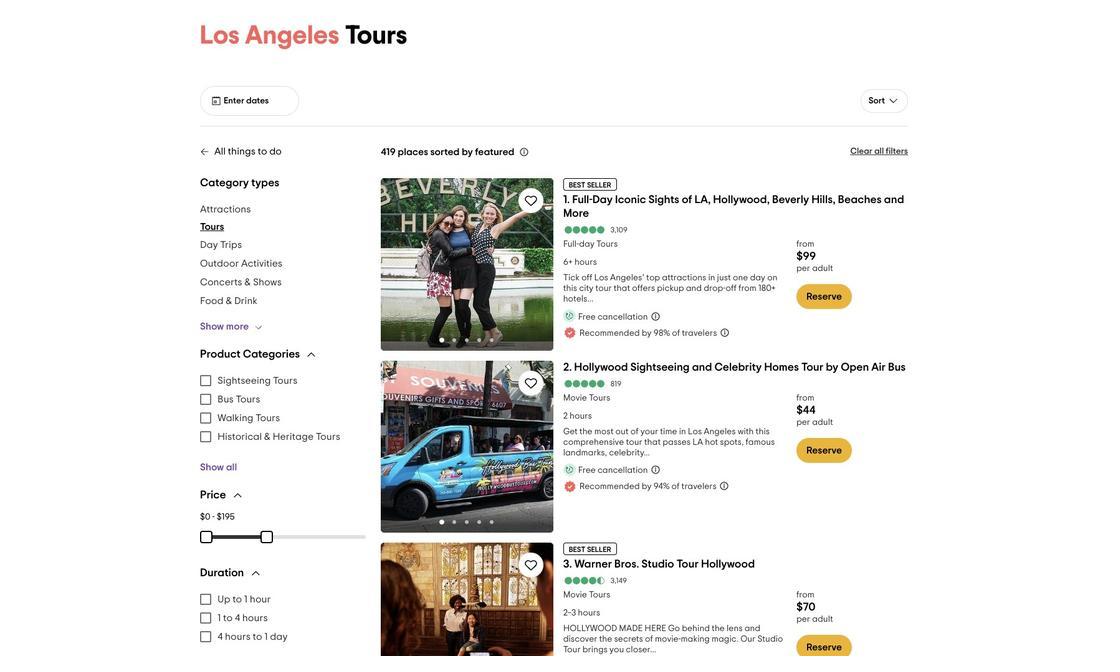 Task type: describe. For each thing, give the bounding box(es) containing it.
sorted
[[431, 147, 460, 157]]

enter dates button
[[200, 86, 299, 116]]

food
[[200, 296, 224, 306]]

product
[[200, 349, 241, 360]]

price
[[200, 490, 226, 501]]

0 vertical spatial off
[[582, 274, 593, 282]]

studio inside the hollywood made here  go behind the lens and discover the secrets of movie-making magic. our studio tour brings you closer…
[[758, 636, 784, 644]]

1 horizontal spatial bus
[[889, 362, 906, 373]]

best seller 3. warner bros. studio tour hollywood
[[563, 546, 755, 571]]

travelers for recommended by 94% of travelers
[[682, 483, 717, 491]]

hours for 2–3 hours
[[578, 609, 601, 618]]

the inside get the most out of your time in los angeles with this comprehensive tour that passes la hot spots, famous landmarks, celebrity…
[[580, 428, 593, 436]]

5.0 of 5 bubbles image for 3,109
[[563, 226, 606, 234]]

0 horizontal spatial hollywood
[[575, 362, 628, 373]]

drink
[[234, 296, 258, 306]]

per for $99
[[797, 264, 811, 273]]

los angeles tours
[[200, 22, 408, 49]]

secrets
[[615, 636, 643, 644]]

featured
[[475, 147, 515, 157]]

6+ hours
[[563, 258, 597, 267]]

outdoor activities
[[200, 259, 283, 269]]

trips
[[220, 240, 242, 250]]

reserve link for $44
[[797, 438, 853, 463]]

per for $70
[[797, 616, 811, 624]]

819 link
[[563, 380, 909, 388]]

free cancellation for recommended by 98% of travelers
[[578, 313, 648, 321]]

all for show
[[226, 463, 237, 473]]

reserve for $44
[[807, 446, 843, 456]]

hour
[[250, 595, 271, 605]]

closer…
[[626, 646, 657, 655]]

los inside get the most out of your time in los angeles with this comprehensive tour that passes la hot spots, famous landmarks, celebrity…
[[688, 428, 702, 436]]

2
[[563, 412, 568, 421]]

you
[[610, 646, 624, 655]]

beaches
[[838, 195, 882, 206]]

from $99 per adult
[[797, 240, 834, 273]]

all
[[215, 147, 226, 157]]

from inside tick off los angeles' top attractions in just one day on this city tour that offers pickup and drop-off from 180+ hotels…
[[739, 284, 757, 293]]

hills,
[[812, 195, 836, 206]]

of inside the hollywood made here  go behind the lens and discover the secrets of movie-making magic. our studio tour brings you closer…
[[645, 636, 653, 644]]

1 vertical spatial the
[[712, 625, 725, 634]]

cancellation for 98%
[[598, 313, 648, 321]]

all things to do
[[215, 147, 282, 157]]

2 horizontal spatial 1
[[265, 632, 268, 642]]

of inside full-day iconic sights of la, hollywood, beverly hills, beaches and more
[[682, 195, 693, 206]]

5.0 of 5 bubbles image for 819
[[563, 380, 606, 388]]

types
[[251, 178, 280, 189]]

that for offers
[[614, 284, 631, 293]]

day inside full-day iconic sights of la, hollywood, beverly hills, beaches and more
[[593, 195, 613, 206]]

angeles'
[[611, 274, 645, 282]]

show more button
[[200, 321, 269, 333]]

discover
[[563, 636, 598, 644]]

clear all filters
[[851, 147, 909, 156]]

things
[[228, 147, 256, 157]]

movie tours for $44
[[563, 394, 611, 403]]

full- for day
[[563, 240, 579, 249]]

our
[[741, 636, 756, 644]]

celebrity…
[[609, 449, 650, 457]]

best for best seller 3. warner bros. studio tour hollywood
[[569, 546, 586, 554]]

your
[[641, 428, 659, 436]]

and inside tick off los angeles' top attractions in just one day on this city tour that offers pickup and drop-off from 180+ hotels…
[[686, 284, 702, 293]]

full-day tours
[[563, 240, 618, 249]]

attractions
[[662, 274, 707, 282]]

movie for $70
[[563, 591, 587, 600]]

made
[[619, 625, 643, 634]]

concerts & shows link
[[200, 273, 282, 292]]

with
[[738, 428, 754, 436]]

hours for 4 hours to 1 day
[[225, 632, 251, 642]]

free for recommended by 94% of travelers
[[578, 467, 596, 475]]

0 vertical spatial los
[[200, 22, 240, 49]]

open
[[841, 362, 870, 373]]

2.
[[563, 362, 572, 373]]

$44
[[797, 405, 816, 416]]

on
[[768, 274, 778, 282]]

save to a trip image for $99
[[524, 193, 539, 208]]

dates
[[246, 97, 269, 105]]

hours for 6+ hours
[[575, 258, 597, 267]]

of right 98%
[[672, 329, 680, 338]]

reserve for $70
[[807, 643, 843, 653]]

to right up
[[233, 595, 242, 605]]

making
[[681, 636, 710, 644]]

1 to 4 hours
[[218, 614, 268, 624]]

best for best seller
[[569, 181, 586, 189]]

4 hours to 1 day
[[218, 632, 288, 642]]

819
[[611, 380, 622, 388]]

hollywood,
[[714, 195, 770, 206]]

0 vertical spatial 1
[[244, 595, 248, 605]]

air
[[872, 362, 886, 373]]

concerts
[[200, 277, 242, 287]]

studio inside best seller 3. warner bros. studio tour hollywood
[[642, 560, 675, 571]]

enter
[[224, 97, 244, 105]]

city
[[579, 284, 594, 293]]

free cancellation for recommended by 94% of travelers
[[578, 467, 648, 475]]

get
[[563, 428, 578, 436]]

from for $44
[[797, 394, 815, 403]]

celebrity
[[715, 362, 762, 373]]

filters
[[886, 147, 909, 156]]

1 horizontal spatial sightseeing
[[631, 362, 690, 373]]

famous
[[746, 438, 775, 447]]

180+
[[759, 284, 776, 293]]

day trips
[[200, 240, 242, 250]]

get the most out of your time in los angeles with this comprehensive tour that passes la hot spots, famous landmarks, celebrity…
[[563, 428, 775, 457]]

clear all filters link
[[851, 138, 909, 165]]

angeles inside get the most out of your time in los angeles with this comprehensive tour that passes la hot spots, famous landmarks, celebrity…
[[704, 428, 736, 436]]

recommended by 98% of travelers
[[580, 329, 718, 338]]

in inside get the most out of your time in los angeles with this comprehensive tour that passes la hot spots, famous landmarks, celebrity…
[[679, 428, 686, 436]]

shows
[[253, 277, 282, 287]]

0 horizontal spatial 1
[[218, 614, 221, 624]]

6+
[[563, 258, 573, 267]]

get the most out of your time in los angeles with this comprehensive tour that passes la hot spots, famous landmarks, celebrity… link
[[563, 427, 787, 459]]

by left 98%
[[642, 329, 652, 338]]

historical & heritage tours
[[218, 432, 340, 442]]

419 places sorted by featured
[[381, 147, 515, 157]]

concerts & shows
[[200, 277, 282, 287]]

0 horizontal spatial sightseeing
[[218, 376, 271, 386]]

reserve for $99
[[807, 292, 843, 302]]

lens
[[727, 625, 743, 634]]

go
[[669, 625, 680, 634]]

sights
[[649, 195, 680, 206]]

save to a trip image for $44
[[524, 376, 539, 391]]

maximum price slider
[[253, 524, 280, 551]]

free for recommended by 98% of travelers
[[578, 313, 596, 321]]

419
[[381, 147, 396, 157]]

0 vertical spatial angeles
[[245, 22, 340, 49]]

adult for $44
[[813, 418, 834, 427]]

& for drink
[[226, 296, 232, 306]]

3,109 link
[[563, 226, 909, 234]]

from for $70
[[797, 591, 815, 600]]

by right sorted on the top of page
[[462, 147, 473, 157]]

$195
[[217, 513, 235, 522]]



Task type: vqa. For each thing, say whether or not it's contained in the screenshot.
Benefit
no



Task type: locate. For each thing, give the bounding box(es) containing it.
time
[[661, 428, 678, 436]]

full- up 6+ on the top of the page
[[563, 240, 579, 249]]

1 vertical spatial travelers
[[682, 483, 717, 491]]

cancellation down celebrity…
[[598, 467, 648, 475]]

outdoor activities link
[[200, 254, 283, 273]]

3 per from the top
[[797, 616, 811, 624]]

3 adult from the top
[[813, 616, 834, 624]]

sightseeing down 98%
[[631, 362, 690, 373]]

bus tours
[[218, 395, 260, 405]]

0 vertical spatial adult
[[813, 264, 834, 273]]

save to a trip image
[[524, 193, 539, 208], [524, 376, 539, 391]]

0 horizontal spatial all
[[226, 463, 237, 473]]

recommended
[[580, 329, 640, 338], [580, 483, 640, 491]]

0 vertical spatial studio
[[642, 560, 675, 571]]

per down $99
[[797, 264, 811, 273]]

to down "1 to 4 hours"
[[253, 632, 262, 642]]

from
[[797, 240, 815, 249], [739, 284, 757, 293], [797, 394, 815, 403], [797, 591, 815, 600]]

0 horizontal spatial 4
[[218, 632, 223, 642]]

adult down $44
[[813, 418, 834, 427]]

la
[[693, 438, 703, 447]]

$70
[[797, 603, 816, 614]]

reserve link for $70
[[797, 636, 853, 657]]

0 horizontal spatial day
[[200, 240, 218, 250]]

1 vertical spatial show
[[200, 463, 224, 473]]

of right out
[[631, 428, 639, 436]]

1 carousel of images figure from the top
[[381, 178, 554, 351]]

seller
[[587, 181, 612, 189], [587, 546, 612, 554]]

that inside get the most out of your time in los angeles with this comprehensive tour that passes la hot spots, famous landmarks, celebrity…
[[645, 438, 661, 447]]

day up 6+ hours
[[579, 240, 595, 249]]

adult down $70 at the right bottom of the page
[[813, 616, 834, 624]]

0 vertical spatial seller
[[587, 181, 612, 189]]

& inside concerts & shows link
[[245, 277, 251, 287]]

0 vertical spatial in
[[709, 274, 716, 282]]

tour for out
[[626, 438, 643, 447]]

0 vertical spatial that
[[614, 284, 631, 293]]

0 vertical spatial full-
[[573, 195, 593, 206]]

and
[[885, 195, 905, 206], [686, 284, 702, 293], [692, 362, 712, 373], [745, 625, 761, 634]]

day up outdoor
[[200, 240, 218, 250]]

1 recommended from the top
[[580, 329, 640, 338]]

iconic
[[615, 195, 646, 206]]

recommended for recommended by 94% of travelers
[[580, 483, 640, 491]]

this up famous
[[756, 428, 770, 436]]

2 horizontal spatial the
[[712, 625, 725, 634]]

sort button
[[861, 89, 909, 113]]

& left "drink"
[[226, 296, 232, 306]]

carousel of images figure for $99
[[381, 178, 554, 351]]

day up 180+
[[750, 274, 766, 282]]

behind
[[682, 625, 710, 634]]

1 down up
[[218, 614, 221, 624]]

1 horizontal spatial 1
[[244, 595, 248, 605]]

recommended down hotels…
[[580, 329, 640, 338]]

tour right city at the top of the page
[[596, 284, 612, 293]]

1 horizontal spatial tour
[[677, 560, 699, 571]]

full- inside full-day iconic sights of la, hollywood, beverly hills, beaches and more
[[573, 195, 593, 206]]

1 save to a trip image from the top
[[524, 193, 539, 208]]

reserve link down from $99 per adult
[[797, 284, 853, 309]]

bros.
[[615, 560, 639, 571]]

enter dates
[[224, 97, 269, 105]]

1 horizontal spatial los
[[595, 274, 609, 282]]

movie for $44
[[563, 394, 587, 403]]

show up price
[[200, 463, 224, 473]]

tick
[[563, 274, 580, 282]]

0 horizontal spatial day
[[270, 632, 288, 642]]

2 free cancellation from the top
[[578, 467, 648, 475]]

0 vertical spatial tour
[[802, 362, 824, 373]]

5.0 of 5 bubbles image inside 819 link
[[563, 380, 606, 388]]

off up city at the top of the page
[[582, 274, 593, 282]]

1 reserve link from the top
[[797, 284, 853, 309]]

tour inside best seller 3. warner bros. studio tour hollywood
[[677, 560, 699, 571]]

1 vertical spatial 4
[[218, 632, 223, 642]]

free
[[578, 313, 596, 321], [578, 467, 596, 475]]

travelers right 98%
[[682, 329, 718, 338]]

reserve down from $70 per adult
[[807, 643, 843, 653]]

1 vertical spatial angeles
[[704, 428, 736, 436]]

1 horizontal spatial 4
[[235, 614, 240, 624]]

cancellation for 94%
[[598, 467, 648, 475]]

5.0 of 5 bubbles image inside 3,109 link
[[563, 226, 606, 234]]

tick off los angeles' top attractions in just one day on this city tour that offers pickup and drop-off from 180+ hotels…
[[563, 274, 778, 304]]

2 movie tours from the top
[[563, 591, 611, 600]]

show more
[[200, 322, 249, 332]]

0 vertical spatial movie
[[563, 394, 587, 403]]

and inside the hollywood made here  go behind the lens and discover the secrets of movie-making magic. our studio tour brings you closer…
[[745, 625, 761, 634]]

heritage
[[273, 432, 314, 442]]

2 vertical spatial los
[[688, 428, 702, 436]]

free cancellation up recommended by 98% of travelers
[[578, 313, 648, 321]]

reserve down from $99 per adult
[[807, 292, 843, 302]]

outdoor
[[200, 259, 239, 269]]

food & drink link
[[200, 292, 258, 311]]

2–3 hours
[[563, 609, 601, 618]]

2 adult from the top
[[813, 418, 834, 427]]

2 show from the top
[[200, 463, 224, 473]]

1 vertical spatial &
[[226, 296, 232, 306]]

hours right 2
[[570, 412, 592, 421]]

adult inside from $99 per adult
[[813, 264, 834, 273]]

1 horizontal spatial all
[[875, 147, 884, 156]]

0 vertical spatial bus
[[889, 362, 906, 373]]

2 5.0 of 5 bubbles image from the top
[[563, 380, 606, 388]]

2 vertical spatial adult
[[813, 616, 834, 624]]

3 reserve from the top
[[807, 643, 843, 653]]

recommended for recommended by 98% of travelers
[[580, 329, 640, 338]]

2 seller from the top
[[587, 546, 612, 554]]

movie-
[[655, 636, 681, 644]]

travelers
[[682, 329, 718, 338], [682, 483, 717, 491]]

to down up
[[223, 614, 233, 624]]

travelers right 94%
[[682, 483, 717, 491]]

1 vertical spatial hollywood
[[701, 560, 755, 571]]

from up $99
[[797, 240, 815, 249]]

0 vertical spatial day
[[579, 240, 595, 249]]

98%
[[654, 329, 670, 338]]

1 free from the top
[[578, 313, 596, 321]]

2 reserve link from the top
[[797, 438, 853, 463]]

off down just
[[726, 284, 737, 293]]

hours up hollywood
[[578, 609, 601, 618]]

1 vertical spatial los
[[595, 274, 609, 282]]

1 horizontal spatial in
[[709, 274, 716, 282]]

hours for 2 hours
[[570, 412, 592, 421]]

2 hours
[[563, 412, 592, 421]]

2 vertical spatial 1
[[265, 632, 268, 642]]

of right 94%
[[672, 483, 680, 491]]

0 vertical spatial movie tours
[[563, 394, 611, 403]]

per down $70 at the right bottom of the page
[[797, 616, 811, 624]]

top
[[647, 274, 660, 282]]

in up 'passes'
[[679, 428, 686, 436]]

this down tick
[[563, 284, 578, 293]]

adult down $99
[[813, 264, 834, 273]]

and up our
[[745, 625, 761, 634]]

hours up 4 hours to 1 day
[[242, 614, 268, 624]]

5.0 of 5 bubbles image up full-day tours on the top right of the page
[[563, 226, 606, 234]]

sort
[[869, 96, 885, 105]]

1 free cancellation from the top
[[578, 313, 648, 321]]

5.0 of 5 bubbles image down the 2.
[[563, 380, 606, 388]]

walking tours
[[218, 413, 280, 423]]

& left heritage
[[264, 432, 271, 442]]

hollywood made here  go behind the lens and discover the secrets of movie-making magic. our studio tour brings you closer… link
[[563, 624, 787, 656]]

1 best from the top
[[569, 181, 586, 189]]

the up magic.
[[712, 625, 725, 634]]

hours down "1 to 4 hours"
[[225, 632, 251, 642]]

2 cancellation from the top
[[598, 467, 648, 475]]

tour for angeles'
[[596, 284, 612, 293]]

this inside tick off los angeles' top attractions in just one day on this city tour that offers pickup and drop-off from 180+ hotels…
[[563, 284, 578, 293]]

seller up more
[[587, 181, 612, 189]]

save to a trip image
[[524, 558, 539, 573]]

by left open
[[826, 362, 839, 373]]

0 vertical spatial reserve link
[[797, 284, 853, 309]]

4.5 of 5 bubbles image
[[563, 578, 606, 585]]

all inside button
[[226, 463, 237, 473]]

1 vertical spatial sightseeing
[[218, 376, 271, 386]]

tour up 3,149 link
[[677, 560, 699, 571]]

per for $44
[[797, 418, 811, 427]]

full- up more
[[573, 195, 593, 206]]

1 horizontal spatial angeles
[[704, 428, 736, 436]]

2 save to a trip image from the top
[[524, 376, 539, 391]]

that for passes
[[645, 438, 661, 447]]

magic.
[[712, 636, 739, 644]]

0 vertical spatial the
[[580, 428, 593, 436]]

0 vertical spatial hollywood
[[575, 362, 628, 373]]

1 down "1 to 4 hours"
[[265, 632, 268, 642]]

0 vertical spatial free
[[578, 313, 596, 321]]

product categories
[[200, 349, 300, 360]]

1 per from the top
[[797, 264, 811, 273]]

cancellation up recommended by 98% of travelers
[[598, 313, 648, 321]]

reserve link down the from $44 per adult
[[797, 438, 853, 463]]

2 vertical spatial day
[[270, 632, 288, 642]]

1 show from the top
[[200, 322, 224, 332]]

by
[[462, 147, 473, 157], [642, 329, 652, 338], [826, 362, 839, 373], [642, 483, 652, 491]]

from for $99
[[797, 240, 815, 249]]

movie tours down 4.5 of 5 bubbles image at the right bottom of the page
[[563, 591, 611, 600]]

hollywood
[[575, 362, 628, 373], [701, 560, 755, 571]]

from inside from $70 per adult
[[797, 591, 815, 600]]

tour inside the hollywood made here  go behind the lens and discover the secrets of movie-making magic. our studio tour brings you closer…
[[563, 646, 581, 655]]

sightseeing up bus tours
[[218, 376, 271, 386]]

in up drop-
[[709, 274, 716, 282]]

2 vertical spatial reserve link
[[797, 636, 853, 657]]

brings
[[583, 646, 608, 655]]

2 best from the top
[[569, 546, 586, 554]]

& for heritage
[[264, 432, 271, 442]]

hollywood up 3,149 link
[[701, 560, 755, 571]]

seller inside best seller 3. warner bros. studio tour hollywood
[[587, 546, 612, 554]]

free down hotels…
[[578, 313, 596, 321]]

minimum price slider
[[193, 524, 220, 551]]

1 vertical spatial reserve link
[[797, 438, 853, 463]]

1 vertical spatial studio
[[758, 636, 784, 644]]

by left 94%
[[642, 483, 652, 491]]

& for shows
[[245, 277, 251, 287]]

seller for best seller
[[587, 181, 612, 189]]

1 vertical spatial 1
[[218, 614, 221, 624]]

studio right our
[[758, 636, 784, 644]]

tour inside get the most out of your time in los angeles with this comprehensive tour that passes la hot spots, famous landmarks, celebrity…
[[626, 438, 643, 447]]

0 vertical spatial day
[[593, 195, 613, 206]]

2 movie from the top
[[563, 591, 587, 600]]

and right beaches
[[885, 195, 905, 206]]

bus right air
[[889, 362, 906, 373]]

movie tours
[[563, 394, 611, 403], [563, 591, 611, 600]]

from $70 per adult
[[797, 591, 834, 624]]

movie up 2 hours
[[563, 394, 587, 403]]

1 vertical spatial bus
[[218, 395, 234, 405]]

day inside day trips link
[[200, 240, 218, 250]]

reserve link down from $70 per adult
[[797, 636, 853, 657]]

activities
[[241, 259, 283, 269]]

to left do
[[258, 147, 267, 157]]

1 horizontal spatial this
[[756, 428, 770, 436]]

category
[[200, 178, 249, 189]]

1 vertical spatial adult
[[813, 418, 834, 427]]

1 vertical spatial in
[[679, 428, 686, 436]]

sightseeing tours
[[218, 376, 298, 386]]

in inside tick off los angeles' top attractions in just one day on this city tour that offers pickup and drop-off from 180+ hotels…
[[709, 274, 716, 282]]

walking
[[218, 413, 254, 423]]

movie tours for $70
[[563, 591, 611, 600]]

2 horizontal spatial tour
[[802, 362, 824, 373]]

free cancellation down celebrity…
[[578, 467, 648, 475]]

0 vertical spatial best
[[569, 181, 586, 189]]

2 free from the top
[[578, 467, 596, 475]]

0 vertical spatial per
[[797, 264, 811, 273]]

hours right 6+ on the top of the page
[[575, 258, 597, 267]]

per inside the from $44 per adult
[[797, 418, 811, 427]]

1 vertical spatial free cancellation
[[578, 467, 648, 475]]

most
[[595, 428, 614, 436]]

hollywood made here  go behind the lens and discover the secrets of movie-making magic. our studio tour brings you closer…
[[563, 625, 784, 655]]

adult inside from $70 per adult
[[813, 616, 834, 624]]

tour down the discover
[[563, 646, 581, 655]]

per inside from $70 per adult
[[797, 616, 811, 624]]

0 vertical spatial cancellation
[[598, 313, 648, 321]]

3,149
[[611, 578, 627, 585]]

1 vertical spatial carousel of images figure
[[381, 361, 554, 533]]

1 vertical spatial cancellation
[[598, 467, 648, 475]]

2 recommended from the top
[[580, 483, 640, 491]]

1 horizontal spatial off
[[726, 284, 737, 293]]

2 vertical spatial &
[[264, 432, 271, 442]]

1 vertical spatial off
[[726, 284, 737, 293]]

this for get the most out of your time in los angeles with this comprehensive tour that passes la hot spots, famous landmarks, celebrity…
[[756, 428, 770, 436]]

passes
[[663, 438, 691, 447]]

1 horizontal spatial hollywood
[[701, 560, 755, 571]]

1 vertical spatial this
[[756, 428, 770, 436]]

best up 3.
[[569, 546, 586, 554]]

0 horizontal spatial tour
[[596, 284, 612, 293]]

attractions
[[200, 205, 251, 215]]

comprehensive
[[563, 438, 624, 447]]

1 vertical spatial best
[[569, 546, 586, 554]]

movie down 4.5 of 5 bubbles image at the right bottom of the page
[[563, 591, 587, 600]]

hollywood up 819 at right bottom
[[575, 362, 628, 373]]

1 5.0 of 5 bubbles image from the top
[[563, 226, 606, 234]]

from up $44
[[797, 394, 815, 403]]

historical
[[218, 432, 262, 442]]

2 vertical spatial tour
[[563, 646, 581, 655]]

hours
[[575, 258, 597, 267], [570, 412, 592, 421], [578, 609, 601, 618], [242, 614, 268, 624], [225, 632, 251, 642]]

1 vertical spatial free
[[578, 467, 596, 475]]

day down best seller
[[593, 195, 613, 206]]

from down one
[[739, 284, 757, 293]]

seller for best seller 3. warner bros. studio tour hollywood
[[587, 546, 612, 554]]

0 horizontal spatial bus
[[218, 395, 234, 405]]

show left more
[[200, 322, 224, 332]]

movie tours up 2 hours
[[563, 394, 611, 403]]

day down hour
[[270, 632, 288, 642]]

adult inside the from $44 per adult
[[813, 418, 834, 427]]

free cancellation
[[578, 313, 648, 321], [578, 467, 648, 475]]

1 movie tours from the top
[[563, 394, 611, 403]]

best up 1.
[[569, 181, 586, 189]]

tour inside tick off los angeles' top attractions in just one day on this city tour that offers pickup and drop-off from 180+ hotels…
[[596, 284, 612, 293]]

seller up warner
[[587, 546, 612, 554]]

$99
[[797, 251, 817, 263]]

0 horizontal spatial tour
[[563, 646, 581, 655]]

day trips link
[[200, 236, 242, 254]]

0 vertical spatial tour
[[596, 284, 612, 293]]

from inside the from $44 per adult
[[797, 394, 815, 403]]

per down $44
[[797, 418, 811, 427]]

day
[[579, 240, 595, 249], [750, 274, 766, 282], [270, 632, 288, 642]]

1 movie from the top
[[563, 394, 587, 403]]

1 vertical spatial save to a trip image
[[524, 376, 539, 391]]

and left celebrity
[[692, 362, 712, 373]]

carousel of images figure
[[381, 178, 554, 351], [381, 361, 554, 533]]

drop-
[[704, 284, 726, 293]]

show for show all
[[200, 463, 224, 473]]

day
[[593, 195, 613, 206], [200, 240, 218, 250]]

4 down "1 to 4 hours"
[[218, 632, 223, 642]]

adult for $99
[[813, 264, 834, 273]]

show all button
[[200, 446, 237, 474]]

1 horizontal spatial that
[[645, 438, 661, 447]]

all down historical
[[226, 463, 237, 473]]

0 horizontal spatial studio
[[642, 560, 675, 571]]

tour for by
[[802, 362, 824, 373]]

1 horizontal spatial day
[[579, 240, 595, 249]]

&
[[245, 277, 251, 287], [226, 296, 232, 306], [264, 432, 271, 442]]

this for tick off los angeles' top attractions in just one day on this city tour that offers pickup and drop-off from 180+ hotels…
[[563, 284, 578, 293]]

los inside tick off los angeles' top attractions in just one day on this city tour that offers pickup and drop-off from 180+ hotels…
[[595, 274, 609, 282]]

5.0 of 5 bubbles image
[[563, 226, 606, 234], [563, 380, 606, 388]]

of left "la,"
[[682, 195, 693, 206]]

tour up celebrity…
[[626, 438, 643, 447]]

studio right bros.
[[642, 560, 675, 571]]

from up $70 at the right bottom of the page
[[797, 591, 815, 600]]

full- for day
[[573, 195, 593, 206]]

3 reserve link from the top
[[797, 636, 853, 657]]

1 horizontal spatial the
[[600, 636, 613, 644]]

& inside food & drink link
[[226, 296, 232, 306]]

of inside get the most out of your time in los angeles with this comprehensive tour that passes la hot spots, famous landmarks, celebrity…
[[631, 428, 639, 436]]

1 vertical spatial that
[[645, 438, 661, 447]]

1 vertical spatial full-
[[563, 240, 579, 249]]

travelers for recommended by 98% of travelers
[[682, 329, 718, 338]]

1 vertical spatial movie tours
[[563, 591, 611, 600]]

0 horizontal spatial in
[[679, 428, 686, 436]]

1 adult from the top
[[813, 264, 834, 273]]

2 horizontal spatial los
[[688, 428, 702, 436]]

2 vertical spatial the
[[600, 636, 613, 644]]

2 vertical spatial reserve
[[807, 643, 843, 653]]

and down attractions
[[686, 284, 702, 293]]

carousel of images figure for $44
[[381, 361, 554, 533]]

bus up walking
[[218, 395, 234, 405]]

recommended down celebrity…
[[580, 483, 640, 491]]

places
[[398, 147, 428, 157]]

adult for $70
[[813, 616, 834, 624]]

0 vertical spatial recommended
[[580, 329, 640, 338]]

1 horizontal spatial &
[[245, 277, 251, 287]]

best inside best seller 3. warner bros. studio tour hollywood
[[569, 546, 586, 554]]

1 cancellation from the top
[[598, 313, 648, 321]]

studio
[[642, 560, 675, 571], [758, 636, 784, 644]]

that down the your
[[645, 438, 661, 447]]

angeles
[[245, 22, 340, 49], [704, 428, 736, 436]]

of down the here
[[645, 636, 653, 644]]

all for clear
[[875, 147, 884, 156]]

that down angeles'
[[614, 284, 631, 293]]

from $44 per adult
[[797, 394, 834, 427]]

4 down up to 1 hour
[[235, 614, 240, 624]]

hollywood
[[563, 625, 618, 634]]

show
[[200, 322, 224, 332], [200, 463, 224, 473]]

1 left hour
[[244, 595, 248, 605]]

more
[[563, 208, 589, 219]]

reserve link for $99
[[797, 284, 853, 309]]

all right clear
[[875, 147, 884, 156]]

0 vertical spatial show
[[200, 322, 224, 332]]

homes
[[765, 362, 799, 373]]

94%
[[654, 483, 670, 491]]

attractions link
[[200, 200, 251, 219]]

day inside tick off los angeles' top attractions in just one day on this city tour that offers pickup and drop-off from 180+ hotels…
[[750, 274, 766, 282]]

show inside dropdown button
[[200, 322, 224, 332]]

2 per from the top
[[797, 418, 811, 427]]

1 reserve from the top
[[807, 292, 843, 302]]

per inside from $99 per adult
[[797, 264, 811, 273]]

show for show more
[[200, 322, 224, 332]]

0 vertical spatial carousel of images figure
[[381, 178, 554, 351]]

reserve down the from $44 per adult
[[807, 446, 843, 456]]

& up "drink"
[[245, 277, 251, 287]]

and inside full-day iconic sights of la, hollywood, beverly hills, beaches and more
[[885, 195, 905, 206]]

3.
[[563, 560, 572, 571]]

that inside tick off los angeles' top attractions in just one day on this city tour that offers pickup and drop-off from 180+ hotels…
[[614, 284, 631, 293]]

1 vertical spatial day
[[750, 274, 766, 282]]

tour right "homes"
[[802, 362, 824, 373]]

reserve
[[807, 292, 843, 302], [807, 446, 843, 456], [807, 643, 843, 653]]

1 vertical spatial all
[[226, 463, 237, 473]]

2 reserve from the top
[[807, 446, 843, 456]]

hot
[[705, 438, 719, 447]]

in
[[709, 274, 716, 282], [679, 428, 686, 436]]

2 horizontal spatial day
[[750, 274, 766, 282]]

1 vertical spatial day
[[200, 240, 218, 250]]

beverly
[[773, 195, 810, 206]]

1 horizontal spatial day
[[593, 195, 613, 206]]

hollywood inside best seller 3. warner bros. studio tour hollywood
[[701, 560, 755, 571]]

from inside from $99 per adult
[[797, 240, 815, 249]]

this inside get the most out of your time in los angeles with this comprehensive tour that passes la hot spots, famous landmarks, celebrity…
[[756, 428, 770, 436]]

one
[[733, 274, 748, 282]]

the up brings
[[600, 636, 613, 644]]

0 horizontal spatial &
[[226, 296, 232, 306]]

tour for hollywood
[[677, 560, 699, 571]]

show inside button
[[200, 463, 224, 473]]

0 horizontal spatial angeles
[[245, 22, 340, 49]]

category types
[[200, 178, 280, 189]]

free down landmarks,
[[578, 467, 596, 475]]

2 vertical spatial per
[[797, 616, 811, 624]]

1 seller from the top
[[587, 181, 612, 189]]

hotels…
[[563, 295, 594, 304]]

2 carousel of images figure from the top
[[381, 361, 554, 533]]



